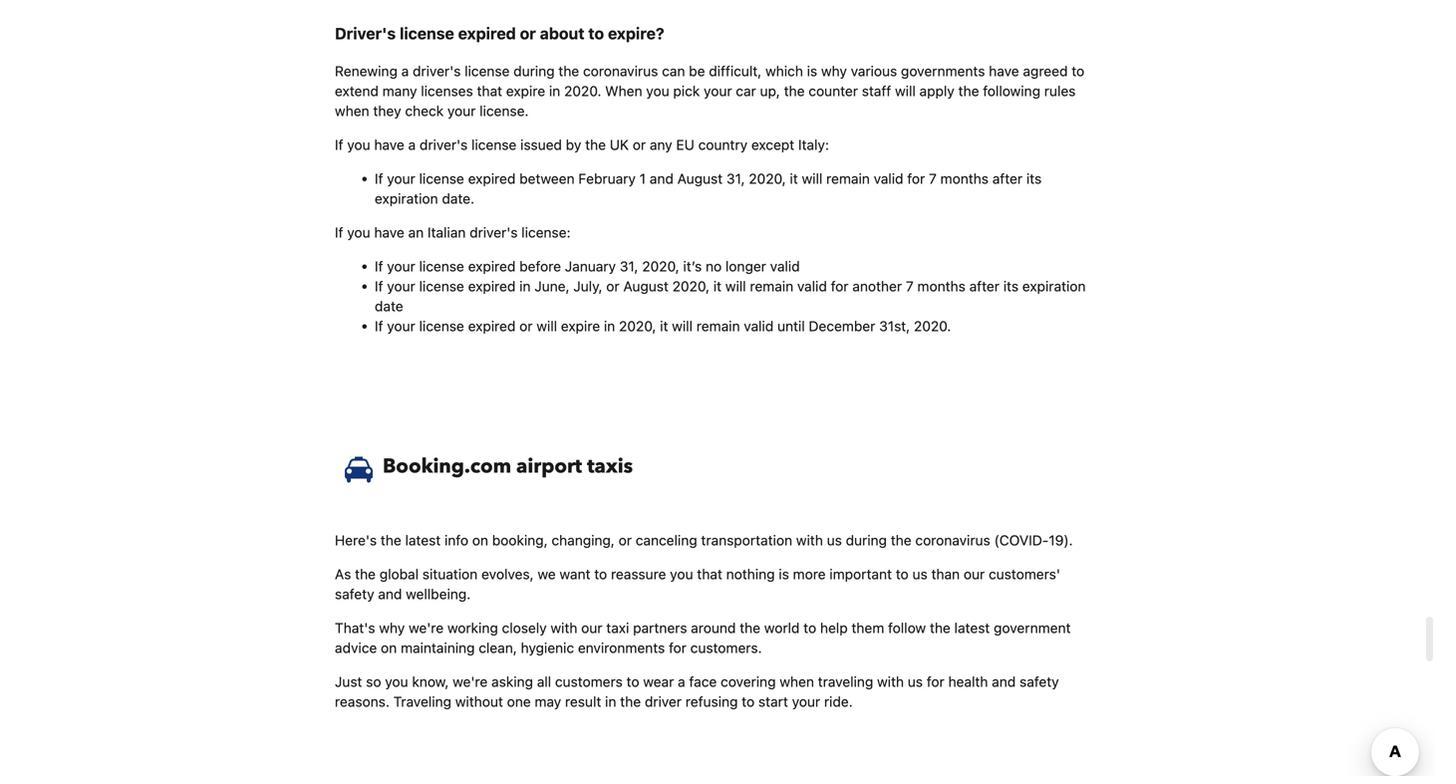 Task type: locate. For each thing, give the bounding box(es) containing it.
with up hygienic
[[551, 620, 578, 637]]

in down january
[[604, 318, 615, 334]]

italy:
[[799, 137, 829, 153]]

expired inside if your license expired between february 1 and august 31, 2020, it will remain valid for 7 months after its expiration date.
[[468, 170, 516, 187]]

we're
[[409, 620, 444, 637], [453, 674, 488, 690]]

our right than at the right bottom
[[964, 566, 985, 583]]

1 vertical spatial have
[[374, 137, 405, 153]]

1 vertical spatial coronavirus
[[916, 532, 991, 549]]

0 vertical spatial 2020.
[[564, 83, 602, 99]]

months inside if your license expired between february 1 and august 31, 2020, it will remain valid for 7 months after its expiration date.
[[941, 170, 989, 187]]

is inside as the global situation evolves, we want to reassure you that nothing is more important to us than our customers' safety and wellbeing.
[[779, 566, 789, 583]]

to left "wear"
[[627, 674, 640, 690]]

us left than at the right bottom
[[913, 566, 928, 583]]

0 vertical spatial expire
[[506, 83, 546, 99]]

us up important
[[827, 532, 842, 549]]

2 vertical spatial it
[[660, 318, 668, 334]]

1 vertical spatial august
[[624, 278, 669, 295]]

coronavirus
[[583, 63, 658, 79], [916, 532, 991, 549]]

on inside that's why we're working closely with our taxi partners around the world to help them follow the latest government advice on maintaining clean, hygienic environments for customers.
[[381, 640, 397, 657]]

1 vertical spatial latest
[[955, 620, 990, 637]]

2 vertical spatial and
[[992, 674, 1016, 690]]

which
[[766, 63, 803, 79]]

august right "july,"
[[624, 278, 669, 295]]

remain down italy:
[[827, 170, 870, 187]]

we're up without
[[453, 674, 488, 690]]

august inside if your license expired before january 31, 2020, it's no longer valid if your license expired in june, july, or august 2020, it will remain valid for another 7 months after its expiration date if your license expired or will expire in 2020, it will remain valid until december 31st, 2020.
[[624, 278, 669, 295]]

0 vertical spatial 31,
[[727, 170, 745, 187]]

latest left the info
[[405, 532, 441, 549]]

0 vertical spatial on
[[472, 532, 489, 549]]

one
[[507, 694, 531, 710]]

for left health
[[927, 674, 945, 690]]

0 horizontal spatial our
[[582, 620, 603, 637]]

safety
[[335, 586, 374, 603], [1020, 674, 1060, 690]]

latest inside that's why we're working closely with our taxi partners around the world to help them follow the latest government advice on maintaining clean, hygienic environments for customers.
[[955, 620, 990, 637]]

expire down "july,"
[[561, 318, 600, 334]]

driver's up licenses
[[413, 63, 461, 79]]

nothing
[[727, 566, 775, 583]]

1 horizontal spatial our
[[964, 566, 985, 583]]

customers.
[[691, 640, 762, 657]]

we
[[538, 566, 556, 583]]

1 horizontal spatial during
[[846, 532, 887, 549]]

2 vertical spatial remain
[[697, 318, 740, 334]]

coronavirus inside renewing a driver's license during the coronavirus can be difficult, which is why various governments have agreed to extend many licenses that expire in 2020. when you pick your car up, the counter staff will apply the following rules when they check your license.
[[583, 63, 658, 79]]

many
[[383, 83, 417, 99]]

that down here's the latest info on booking, changing, or canceling transportation with us during the coronavirus (covid-19).
[[697, 566, 723, 583]]

1 horizontal spatial it
[[714, 278, 722, 295]]

wellbeing.
[[406, 586, 471, 603]]

0 vertical spatial expiration
[[375, 190, 438, 207]]

hygienic
[[521, 640, 574, 657]]

1 horizontal spatial we're
[[453, 674, 488, 690]]

months down apply
[[941, 170, 989, 187]]

result
[[565, 694, 602, 710]]

on right the info
[[472, 532, 489, 549]]

0 vertical spatial driver's
[[413, 63, 461, 79]]

on right advice
[[381, 640, 397, 657]]

have left an
[[374, 224, 405, 241]]

any
[[650, 137, 673, 153]]

traveling
[[394, 694, 452, 710]]

1 vertical spatial months
[[918, 278, 966, 295]]

driver's right italian
[[470, 224, 518, 241]]

0 horizontal spatial with
[[551, 620, 578, 637]]

its
[[1027, 170, 1042, 187], [1004, 278, 1019, 295]]

0 horizontal spatial august
[[624, 278, 669, 295]]

about
[[540, 24, 585, 43]]

latest
[[405, 532, 441, 549], [955, 620, 990, 637]]

more
[[793, 566, 826, 583]]

2 vertical spatial driver's
[[470, 224, 518, 241]]

a left 'face'
[[678, 674, 686, 690]]

during up important
[[846, 532, 887, 549]]

if for if you have an italian driver's license:
[[335, 224, 343, 241]]

expiration inside if your license expired between february 1 and august 31, 2020, it will remain valid for 7 months after its expiration date.
[[375, 190, 438, 207]]

0 vertical spatial months
[[941, 170, 989, 187]]

1 horizontal spatial 7
[[929, 170, 937, 187]]

for left another
[[831, 278, 849, 295]]

1 horizontal spatial why
[[821, 63, 847, 79]]

asking
[[492, 674, 533, 690]]

0 horizontal spatial 31,
[[620, 258, 639, 275]]

1 vertical spatial us
[[913, 566, 928, 583]]

2020. left when on the left top of the page
[[564, 83, 602, 99]]

or left 'about'
[[520, 24, 536, 43]]

us left health
[[908, 674, 923, 690]]

1 vertical spatial 31,
[[620, 258, 639, 275]]

1 horizontal spatial and
[[650, 170, 674, 187]]

license inside if your license expired between february 1 and august 31, 2020, it will remain valid for 7 months after its expiration date.
[[419, 170, 464, 187]]

0 horizontal spatial it
[[660, 318, 668, 334]]

with right traveling
[[877, 674, 904, 690]]

coronavirus up when on the left top of the page
[[583, 63, 658, 79]]

during
[[514, 63, 555, 79], [846, 532, 887, 549]]

0 vertical spatial that
[[477, 83, 503, 99]]

a down check
[[408, 137, 416, 153]]

valid inside if your license expired between february 1 and august 31, 2020, it will remain valid for 7 months after its expiration date.
[[874, 170, 904, 187]]

1 vertical spatial after
[[970, 278, 1000, 295]]

0 horizontal spatial is
[[779, 566, 789, 583]]

here's
[[335, 532, 377, 549]]

expired
[[458, 24, 516, 43], [468, 170, 516, 187], [468, 258, 516, 275], [468, 278, 516, 295], [468, 318, 516, 334]]

2 vertical spatial us
[[908, 674, 923, 690]]

0 horizontal spatial expiration
[[375, 190, 438, 207]]

0 vertical spatial why
[[821, 63, 847, 79]]

safety inside just so you know, we're asking all customers to wear a face covering when traveling with us for health and safety reasons. traveling without one may result in the driver refusing to start your ride.
[[1020, 674, 1060, 690]]

will inside if your license expired between february 1 and august 31, 2020, it will remain valid for 7 months after its expiration date.
[[802, 170, 823, 187]]

1 horizontal spatial safety
[[1020, 674, 1060, 690]]

february
[[579, 170, 636, 187]]

1 vertical spatial expiration
[[1023, 278, 1086, 295]]

2 horizontal spatial and
[[992, 674, 1016, 690]]

for inside if your license expired before january 31, 2020, it's no longer valid if your license expired in june, july, or august 2020, it will remain valid for another 7 months after its expiration date if your license expired or will expire in 2020, it will remain valid until december 31st, 2020.
[[831, 278, 849, 295]]

you down 'can' at the left top of the page
[[646, 83, 670, 99]]

if for if you have a driver's license issued by the uk or any eu country except italy:
[[335, 137, 343, 153]]

longer
[[726, 258, 767, 275]]

our left taxi
[[582, 620, 603, 637]]

your left ride.
[[792, 694, 821, 710]]

if inside if your license expired between february 1 and august 31, 2020, it will remain valid for 7 months after its expiration date.
[[375, 170, 383, 187]]

1 vertical spatial when
[[780, 674, 815, 690]]

on
[[472, 532, 489, 549], [381, 640, 397, 657]]

0 vertical spatial coronavirus
[[583, 63, 658, 79]]

them
[[852, 620, 885, 637]]

your down an
[[387, 258, 416, 275]]

0 horizontal spatial during
[[514, 63, 555, 79]]

have
[[989, 63, 1020, 79], [374, 137, 405, 153], [374, 224, 405, 241]]

0 vertical spatial remain
[[827, 170, 870, 187]]

check
[[405, 103, 444, 119]]

its inside if your license expired before january 31, 2020, it's no longer valid if your license expired in june, july, or august 2020, it will remain valid for another 7 months after its expiration date if your license expired or will expire in 2020, it will remain valid until december 31st, 2020.
[[1004, 278, 1019, 295]]

why right that's
[[379, 620, 405, 637]]

when down 'extend'
[[335, 103, 370, 119]]

governments
[[901, 63, 986, 79]]

eu
[[676, 137, 695, 153]]

1 vertical spatial expire
[[561, 318, 600, 334]]

1 vertical spatial and
[[378, 586, 402, 603]]

clean,
[[479, 640, 517, 657]]

will
[[895, 83, 916, 99], [802, 170, 823, 187], [726, 278, 746, 295], [537, 318, 557, 334], [672, 318, 693, 334]]

with
[[796, 532, 823, 549], [551, 620, 578, 637], [877, 674, 904, 690]]

than
[[932, 566, 960, 583]]

7 inside if your license expired before january 31, 2020, it's no longer valid if your license expired in june, july, or august 2020, it will remain valid for another 7 months after its expiration date if your license expired or will expire in 2020, it will remain valid until december 31st, 2020.
[[906, 278, 914, 295]]

1 vertical spatial our
[[582, 620, 603, 637]]

during down 'about'
[[514, 63, 555, 79]]

the right the as
[[355, 566, 376, 583]]

your up date
[[387, 278, 416, 295]]

1 vertical spatial during
[[846, 532, 887, 549]]

1 vertical spatial on
[[381, 640, 397, 657]]

up,
[[760, 83, 781, 99]]

your inside just so you know, we're asking all customers to wear a face covering when traveling with us for health and safety reasons. traveling without one may result in the driver refusing to start your ride.
[[792, 694, 821, 710]]

global
[[380, 566, 419, 583]]

with up more
[[796, 532, 823, 549]]

0 horizontal spatial on
[[381, 640, 397, 657]]

remain down longer
[[750, 278, 794, 295]]

is left more
[[779, 566, 789, 583]]

the inside just so you know, we're asking all customers to wear a face covering when traveling with us for health and safety reasons. traveling without one may result in the driver refusing to start your ride.
[[620, 694, 641, 710]]

changing,
[[552, 532, 615, 549]]

safety down government at right bottom
[[1020, 674, 1060, 690]]

safety for just so you know, we're asking all customers to wear a face covering when traveling with us for health and safety reasons. traveling without one may result in the driver refusing to start your ride.
[[1020, 674, 1060, 690]]

0 vertical spatial is
[[807, 63, 818, 79]]

will down italy:
[[802, 170, 823, 187]]

0 vertical spatial latest
[[405, 532, 441, 549]]

or right "july,"
[[607, 278, 620, 295]]

1 horizontal spatial 2020.
[[914, 318, 952, 334]]

0 horizontal spatial coronavirus
[[583, 63, 658, 79]]

2020. right 31st, at right
[[914, 318, 952, 334]]

after inside if your license expired before january 31, 2020, it's no longer valid if your license expired in june, july, or august 2020, it will remain valid for another 7 months after its expiration date if your license expired or will expire in 2020, it will remain valid until december 31st, 2020.
[[970, 278, 1000, 295]]

booking.com
[[383, 453, 512, 481]]

the right follow
[[930, 620, 951, 637]]

evolves,
[[482, 566, 534, 583]]

have down the they
[[374, 137, 405, 153]]

0 horizontal spatial and
[[378, 586, 402, 603]]

1 horizontal spatial latest
[[955, 620, 990, 637]]

with inside just so you know, we're asking all customers to wear a face covering when traveling with us for health and safety reasons. traveling without one may result in the driver refusing to start your ride.
[[877, 674, 904, 690]]

why up counter
[[821, 63, 847, 79]]

issued
[[521, 137, 562, 153]]

1 vertical spatial is
[[779, 566, 789, 583]]

0 vertical spatial have
[[989, 63, 1020, 79]]

car
[[736, 83, 757, 99]]

months right another
[[918, 278, 966, 295]]

0 horizontal spatial that
[[477, 83, 503, 99]]

1 vertical spatial a
[[408, 137, 416, 153]]

you left an
[[347, 224, 371, 241]]

1 horizontal spatial with
[[796, 532, 823, 549]]

valid
[[874, 170, 904, 187], [770, 258, 800, 275], [798, 278, 827, 295], [744, 318, 774, 334]]

0 vertical spatial after
[[993, 170, 1023, 187]]

0 horizontal spatial its
[[1004, 278, 1019, 295]]

1 horizontal spatial 31,
[[727, 170, 745, 187]]

in inside renewing a driver's license during the coronavirus can be difficult, which is why various governments have agreed to extend many licenses that expire in 2020. when you pick your car up, the counter staff will apply the following rules when they check your license.
[[549, 83, 561, 99]]

when inside renewing a driver's license during the coronavirus can be difficult, which is why various governments have agreed to extend many licenses that expire in 2020. when you pick your car up, the counter staff will apply the following rules when they check your license.
[[335, 103, 370, 119]]

is
[[807, 63, 818, 79], [779, 566, 789, 583]]

0 horizontal spatial remain
[[697, 318, 740, 334]]

0 horizontal spatial why
[[379, 620, 405, 637]]

2 vertical spatial a
[[678, 674, 686, 690]]

1 horizontal spatial its
[[1027, 170, 1042, 187]]

to
[[589, 24, 604, 43], [1072, 63, 1085, 79], [594, 566, 607, 583], [896, 566, 909, 583], [804, 620, 817, 637], [627, 674, 640, 690], [742, 694, 755, 710]]

0 vertical spatial 7
[[929, 170, 937, 187]]

or
[[520, 24, 536, 43], [633, 137, 646, 153], [607, 278, 620, 295], [520, 318, 533, 334], [619, 532, 632, 549]]

is right which
[[807, 63, 818, 79]]

for down apply
[[908, 170, 925, 187]]

months inside if your license expired before january 31, 2020, it's no longer valid if your license expired in june, july, or august 2020, it will remain valid for another 7 months after its expiration date if your license expired or will expire in 2020, it will remain valid until december 31st, 2020.
[[918, 278, 966, 295]]

31st,
[[880, 318, 910, 334]]

1 horizontal spatial august
[[678, 170, 723, 187]]

0 vertical spatial our
[[964, 566, 985, 583]]

31, right january
[[620, 258, 639, 275]]

expire inside renewing a driver's license during the coronavirus can be difficult, which is why various governments have agreed to extend many licenses that expire in 2020. when you pick your car up, the counter staff will apply the following rules when they check your license.
[[506, 83, 546, 99]]

is inside renewing a driver's license during the coronavirus can be difficult, which is why various governments have agreed to extend many licenses that expire in 2020. when you pick your car up, the counter staff will apply the following rules when they check your license.
[[807, 63, 818, 79]]

0 vertical spatial when
[[335, 103, 370, 119]]

have up following
[[989, 63, 1020, 79]]

your inside if your license expired between february 1 and august 31, 2020, it will remain valid for 7 months after its expiration date.
[[387, 170, 416, 187]]

1 horizontal spatial is
[[807, 63, 818, 79]]

if
[[335, 137, 343, 153], [375, 170, 383, 187], [335, 224, 343, 241], [375, 258, 383, 275], [375, 278, 383, 295], [375, 318, 383, 334]]

if for if your license expired between february 1 and august 31, 2020, it will remain valid for 7 months after its expiration date.
[[375, 170, 383, 187]]

extend
[[335, 83, 379, 99]]

the left driver
[[620, 694, 641, 710]]

us inside just so you know, we're asking all customers to wear a face covering when traveling with us for health and safety reasons. traveling without one may result in the driver refusing to start your ride.
[[908, 674, 923, 690]]

latest up health
[[955, 620, 990, 637]]

1 vertical spatial 7
[[906, 278, 914, 295]]

that's
[[335, 620, 375, 637]]

1 vertical spatial safety
[[1020, 674, 1060, 690]]

2020,
[[749, 170, 786, 187], [642, 258, 680, 275], [673, 278, 710, 295], [619, 318, 656, 334]]

our inside as the global situation evolves, we want to reassure you that nothing is more important to us than our customers' safety and wellbeing.
[[964, 566, 985, 583]]

airport
[[517, 453, 582, 481]]

your down the difficult, in the top of the page
[[704, 83, 732, 99]]

valid left until
[[744, 318, 774, 334]]

1 horizontal spatial expiration
[[1023, 278, 1086, 295]]

when up start
[[780, 674, 815, 690]]

when
[[335, 103, 370, 119], [780, 674, 815, 690]]

in
[[549, 83, 561, 99], [520, 278, 531, 295], [604, 318, 615, 334], [605, 694, 617, 710]]

0 vertical spatial during
[[514, 63, 555, 79]]

your up an
[[387, 170, 416, 187]]

and inside if your license expired between february 1 and august 31, 2020, it will remain valid for 7 months after its expiration date.
[[650, 170, 674, 187]]

0 horizontal spatial latest
[[405, 532, 441, 549]]

for inside if your license expired between february 1 and august 31, 2020, it will remain valid for 7 months after its expiration date.
[[908, 170, 925, 187]]

0 horizontal spatial when
[[335, 103, 370, 119]]

that up the license.
[[477, 83, 503, 99]]

until
[[778, 318, 805, 334]]

expire up the license.
[[506, 83, 546, 99]]

0 vertical spatial august
[[678, 170, 723, 187]]

0 vertical spatial its
[[1027, 170, 1042, 187]]

for down partners
[[669, 640, 687, 657]]

us inside as the global situation evolves, we want to reassure you that nothing is more important to us than our customers' safety and wellbeing.
[[913, 566, 928, 583]]

and inside as the global situation evolves, we want to reassure you that nothing is more important to us than our customers' safety and wellbeing.
[[378, 586, 402, 603]]

will down june, in the top left of the page
[[537, 318, 557, 334]]

closely
[[502, 620, 547, 637]]

august down eu
[[678, 170, 723, 187]]

have inside renewing a driver's license during the coronavirus can be difficult, which is why various governments have agreed to extend many licenses that expire in 2020. when you pick your car up, the counter staff will apply the following rules when they check your license.
[[989, 63, 1020, 79]]

the down 'about'
[[559, 63, 580, 79]]

you inside renewing a driver's license during the coronavirus can be difficult, which is why various governments have agreed to extend many licenses that expire in 2020. when you pick your car up, the counter staff will apply the following rules when they check your license.
[[646, 83, 670, 99]]

and right health
[[992, 674, 1016, 690]]

2020. inside renewing a driver's license during the coronavirus can be difficult, which is why various governments have agreed to extend many licenses that expire in 2020. when you pick your car up, the counter staff will apply the following rules when they check your license.
[[564, 83, 602, 99]]

government
[[994, 620, 1071, 637]]

as
[[335, 566, 351, 583]]

counter
[[809, 83, 858, 99]]

0 horizontal spatial expire
[[506, 83, 546, 99]]

will right staff
[[895, 83, 916, 99]]

and down the 'global'
[[378, 586, 402, 603]]

and inside just so you know, we're asking all customers to wear a face covering when traveling with us for health and safety reasons. traveling without one may result in the driver refusing to start your ride.
[[992, 674, 1016, 690]]

august
[[678, 170, 723, 187], [624, 278, 669, 295]]

1 vertical spatial why
[[379, 620, 405, 637]]

19).
[[1049, 532, 1073, 549]]

1 horizontal spatial expire
[[561, 318, 600, 334]]

driver's inside renewing a driver's license during the coronavirus can be difficult, which is why various governments have agreed to extend many licenses that expire in 2020. when you pick your car up, the counter staff will apply the following rules when they check your license.
[[413, 63, 461, 79]]

july,
[[574, 278, 603, 295]]

it inside if your license expired between february 1 and august 31, 2020, it will remain valid for 7 months after its expiration date.
[[790, 170, 798, 187]]

except
[[752, 137, 795, 153]]

31, inside if your license expired before january 31, 2020, it's no longer valid if your license expired in june, july, or august 2020, it will remain valid for another 7 months after its expiration date if your license expired or will expire in 2020, it will remain valid until december 31st, 2020.
[[620, 258, 639, 275]]

license
[[400, 24, 455, 43], [465, 63, 510, 79], [472, 137, 517, 153], [419, 170, 464, 187], [419, 258, 464, 275], [419, 278, 464, 295], [419, 318, 464, 334]]

you down the canceling on the left bottom of page
[[670, 566, 694, 583]]

1 horizontal spatial that
[[697, 566, 723, 583]]

31, down country
[[727, 170, 745, 187]]

(covid-
[[995, 532, 1049, 549]]

0 horizontal spatial 2020.
[[564, 83, 602, 99]]

during inside renewing a driver's license during the coronavirus can be difficult, which is why various governments have agreed to extend many licenses that expire in 2020. when you pick your car up, the counter staff will apply the following rules when they check your license.
[[514, 63, 555, 79]]

will inside renewing a driver's license during the coronavirus can be difficult, which is why various governments have agreed to extend many licenses that expire in 2020. when you pick your car up, the counter staff will apply the following rules when they check your license.
[[895, 83, 916, 99]]

0 horizontal spatial 7
[[906, 278, 914, 295]]

0 vertical spatial a
[[401, 63, 409, 79]]

we're up maintaining
[[409, 620, 444, 637]]

0 vertical spatial and
[[650, 170, 674, 187]]

driver's license expired or about to expire?
[[335, 24, 665, 43]]

0 vertical spatial safety
[[335, 586, 374, 603]]

1 vertical spatial remain
[[750, 278, 794, 295]]

ride.
[[824, 694, 853, 710]]

to inside that's why we're working closely with our taxi partners around the world to help them follow the latest government advice on maintaining clean, hygienic environments for customers.
[[804, 620, 817, 637]]

us for important
[[913, 566, 928, 583]]

or down before
[[520, 318, 533, 334]]

0 vertical spatial we're
[[409, 620, 444, 637]]

valid right longer
[[770, 258, 800, 275]]

2 horizontal spatial it
[[790, 170, 798, 187]]

in up issued
[[549, 83, 561, 99]]

refusing
[[686, 694, 738, 710]]

safety down the as
[[335, 586, 374, 603]]

driver's down check
[[420, 137, 468, 153]]

coronavirus up than at the right bottom
[[916, 532, 991, 549]]

you right so
[[385, 674, 408, 690]]

7 right another
[[906, 278, 914, 295]]

in right result
[[605, 694, 617, 710]]

license.
[[480, 103, 529, 119]]

june,
[[535, 278, 570, 295]]

remain down no
[[697, 318, 740, 334]]

31, inside if your license expired between february 1 and august 31, 2020, it will remain valid for 7 months after its expiration date.
[[727, 170, 745, 187]]

safety inside as the global situation evolves, we want to reassure you that nothing is more important to us than our customers' safety and wellbeing.
[[335, 586, 374, 603]]

valid down staff
[[874, 170, 904, 187]]

1 vertical spatial with
[[551, 620, 578, 637]]

your down licenses
[[448, 103, 476, 119]]

0 vertical spatial it
[[790, 170, 798, 187]]

in inside just so you know, we're asking all customers to wear a face covering when traveling with us for health and safety reasons. traveling without one may result in the driver refusing to start your ride.
[[605, 694, 617, 710]]

a up 'many'
[[401, 63, 409, 79]]

0 horizontal spatial safety
[[335, 586, 374, 603]]



Task type: vqa. For each thing, say whether or not it's contained in the screenshot.
WHERE ARE YOU GOING? 'field'
no



Task type: describe. For each thing, give the bounding box(es) containing it.
country
[[699, 137, 748, 153]]

just so you know, we're asking all customers to wear a face covering when traveling with us for health and safety reasons. traveling without one may result in the driver refusing to start your ride.
[[335, 674, 1060, 710]]

if your license expired before january 31, 2020, it's no longer valid if your license expired in june, july, or august 2020, it will remain valid for another 7 months after its expiration date if your license expired or will expire in 2020, it will remain valid until december 31st, 2020.
[[375, 258, 1086, 334]]

start
[[759, 694, 789, 710]]

1 vertical spatial it
[[714, 278, 722, 295]]

following
[[983, 83, 1041, 99]]

1
[[640, 170, 646, 187]]

2020, inside if your license expired between february 1 and august 31, 2020, it will remain valid for 7 months after its expiration date.
[[749, 170, 786, 187]]

to right want
[[594, 566, 607, 583]]

or up reassure on the bottom
[[619, 532, 632, 549]]

agreed
[[1023, 63, 1068, 79]]

that inside as the global situation evolves, we want to reassure you that nothing is more important to us than our customers' safety and wellbeing.
[[697, 566, 723, 583]]

may
[[535, 694, 562, 710]]

date.
[[442, 190, 475, 207]]

its inside if your license expired between february 1 and august 31, 2020, it will remain valid for 7 months after its expiration date.
[[1027, 170, 1042, 187]]

why inside renewing a driver's license during the coronavirus can be difficult, which is why various governments have agreed to extend many licenses that expire in 2020. when you pick your car up, the counter staff will apply the following rules when they check your license.
[[821, 63, 847, 79]]

expire?
[[608, 24, 665, 43]]

as the global situation evolves, we want to reassure you that nothing is more important to us than our customers' safety and wellbeing.
[[335, 566, 1061, 603]]

the down which
[[784, 83, 805, 99]]

all
[[537, 674, 551, 690]]

so
[[366, 674, 381, 690]]

apply
[[920, 83, 955, 99]]

1 vertical spatial driver's
[[420, 137, 468, 153]]

without
[[455, 694, 503, 710]]

after inside if your license expired between february 1 and august 31, 2020, it will remain valid for 7 months after its expiration date.
[[993, 170, 1023, 187]]

the inside as the global situation evolves, we want to reassure you that nothing is more important to us than our customers' safety and wellbeing.
[[355, 566, 376, 583]]

if for if your license expired before january 31, 2020, it's no longer valid if your license expired in june, july, or august 2020, it will remain valid for another 7 months after its expiration date if your license expired or will expire in 2020, it will remain valid until december 31st, 2020.
[[375, 258, 383, 275]]

for inside just so you know, we're asking all customers to wear a face covering when traveling with us for health and safety reasons. traveling without one may result in the driver refusing to start your ride.
[[927, 674, 945, 690]]

situation
[[423, 566, 478, 583]]

here's the latest info on booking, changing, or canceling transportation with us during the coronavirus (covid-19).
[[335, 532, 1073, 549]]

be
[[689, 63, 705, 79]]

the up the 'global'
[[381, 532, 402, 549]]

customers'
[[989, 566, 1061, 583]]

you inside as the global situation evolves, we want to reassure you that nothing is more important to us than our customers' safety and wellbeing.
[[670, 566, 694, 583]]

0 vertical spatial us
[[827, 532, 842, 549]]

we're inside just so you know, we're asking all customers to wear a face covering when traveling with us for health and safety reasons. traveling without one may result in the driver refusing to start your ride.
[[453, 674, 488, 690]]

health
[[949, 674, 989, 690]]

valid up until
[[798, 278, 827, 295]]

licenses
[[421, 83, 473, 99]]

date
[[375, 298, 404, 315]]

renewing
[[335, 63, 398, 79]]

help
[[820, 620, 848, 637]]

why inside that's why we're working closely with our taxi partners around the world to help them follow the latest government advice on maintaining clean, hygienic environments for customers.
[[379, 620, 405, 637]]

us for traveling
[[908, 674, 923, 690]]

around
[[691, 620, 736, 637]]

important
[[830, 566, 892, 583]]

have for if you have a driver's license issued by the uk or any eu country except italy:
[[374, 137, 405, 153]]

booking,
[[492, 532, 548, 549]]

you inside just so you know, we're asking all customers to wear a face covering when traveling with us for health and safety reasons. traveling without one may result in the driver refusing to start your ride.
[[385, 674, 408, 690]]

in down before
[[520, 278, 531, 295]]

for inside that's why we're working closely with our taxi partners around the world to help them follow the latest government advice on maintaining clean, hygienic environments for customers.
[[669, 640, 687, 657]]

world
[[765, 620, 800, 637]]

0 vertical spatial with
[[796, 532, 823, 549]]

you down 'extend'
[[347, 137, 371, 153]]

to inside renewing a driver's license during the coronavirus can be difficult, which is why various governments have agreed to extend many licenses that expire in 2020. when you pick your car up, the counter staff will apply the following rules when they check your license.
[[1072, 63, 1085, 79]]

when
[[605, 83, 643, 99]]

the right apply
[[959, 83, 980, 99]]

working
[[448, 620, 498, 637]]

customers
[[555, 674, 623, 690]]

can
[[662, 63, 685, 79]]

7 inside if your license expired between february 1 and august 31, 2020, it will remain valid for 7 months after its expiration date.
[[929, 170, 937, 187]]

uk
[[610, 137, 629, 153]]

before
[[520, 258, 561, 275]]

wear
[[643, 674, 674, 690]]

have for if you have an italian driver's license:
[[374, 224, 405, 241]]

know,
[[412, 674, 449, 690]]

difficult,
[[709, 63, 762, 79]]

renewing a driver's license during the coronavirus can be difficult, which is why various governments have agreed to extend many licenses that expire in 2020. when you pick your car up, the counter staff will apply the following rules when they check your license.
[[335, 63, 1085, 119]]

just
[[335, 674, 362, 690]]

covering
[[721, 674, 776, 690]]

1 horizontal spatial coronavirus
[[916, 532, 991, 549]]

canceling
[[636, 532, 698, 549]]

to right 'about'
[[589, 24, 604, 43]]

italian
[[428, 224, 466, 241]]

we're inside that's why we're working closely with our taxi partners around the world to help them follow the latest government advice on maintaining clean, hygienic environments for customers.
[[409, 620, 444, 637]]

expire inside if your license expired before january 31, 2020, it's no longer valid if your license expired in june, july, or august 2020, it will remain valid for another 7 months after its expiration date if your license expired or will expire in 2020, it will remain valid until december 31st, 2020.
[[561, 318, 600, 334]]

traveling
[[818, 674, 874, 690]]

that inside renewing a driver's license during the coronavirus can be difficult, which is why various governments have agreed to extend many licenses that expire in 2020. when you pick your car up, the counter staff will apply the following rules when they check your license.
[[477, 83, 503, 99]]

a inside renewing a driver's license during the coronavirus can be difficult, which is why various governments have agreed to extend many licenses that expire in 2020. when you pick your car up, the counter staff will apply the following rules when they check your license.
[[401, 63, 409, 79]]

follow
[[888, 620, 926, 637]]

face
[[689, 674, 717, 690]]

to right important
[[896, 566, 909, 583]]

the right by
[[585, 137, 606, 153]]

license:
[[522, 224, 571, 241]]

taxi
[[607, 620, 629, 637]]

safety for as the global situation evolves, we want to reassure you that nothing is more important to us than our customers' safety and wellbeing.
[[335, 586, 374, 603]]

partners
[[633, 620, 687, 637]]

remain inside if your license expired between february 1 and august 31, 2020, it will remain valid for 7 months after its expiration date.
[[827, 170, 870, 187]]

1 horizontal spatial on
[[472, 532, 489, 549]]

december
[[809, 318, 876, 334]]

if you have a driver's license issued by the uk or any eu country except italy:
[[335, 137, 829, 153]]

they
[[373, 103, 401, 119]]

if you have an italian driver's license:
[[335, 224, 571, 241]]

the up 'customers.'
[[740, 620, 761, 637]]

various
[[851, 63, 898, 79]]

will down "it's"
[[672, 318, 693, 334]]

with inside that's why we're working closely with our taxi partners around the world to help them follow the latest government advice on maintaining clean, hygienic environments for customers.
[[551, 620, 578, 637]]

environments
[[578, 640, 665, 657]]

driver
[[645, 694, 682, 710]]

an
[[408, 224, 424, 241]]

pick
[[673, 83, 700, 99]]

2020. inside if your license expired before january 31, 2020, it's no longer valid if your license expired in june, july, or august 2020, it will remain valid for another 7 months after its expiration date if your license expired or will expire in 2020, it will remain valid until december 31st, 2020.
[[914, 318, 952, 334]]

expiration inside if your license expired before january 31, 2020, it's no longer valid if your license expired in june, july, or august 2020, it will remain valid for another 7 months after its expiration date if your license expired or will expire in 2020, it will remain valid until december 31st, 2020.
[[1023, 278, 1086, 295]]

info
[[445, 532, 469, 549]]

want
[[560, 566, 591, 583]]

august inside if your license expired between february 1 and august 31, 2020, it will remain valid for 7 months after its expiration date.
[[678, 170, 723, 187]]

booking.com airport taxis
[[383, 453, 633, 481]]

your down date
[[387, 318, 416, 334]]

or right uk
[[633, 137, 646, 153]]

transportation
[[701, 532, 793, 549]]

license inside renewing a driver's license during the coronavirus can be difficult, which is why various governments have agreed to extend many licenses that expire in 2020. when you pick your car up, the counter staff will apply the following rules when they check your license.
[[465, 63, 510, 79]]

to down the "covering"
[[742, 694, 755, 710]]

driver's
[[335, 24, 396, 43]]

if your license expired between february 1 and august 31, 2020, it will remain valid for 7 months after its expiration date.
[[375, 170, 1042, 207]]

reassure
[[611, 566, 666, 583]]

a inside just so you know, we're asking all customers to wear a face covering when traveling with us for health and safety reasons. traveling without one may result in the driver refusing to start your ride.
[[678, 674, 686, 690]]

january
[[565, 258, 616, 275]]

another
[[853, 278, 902, 295]]

maintaining
[[401, 640, 475, 657]]

our inside that's why we're working closely with our taxi partners around the world to help them follow the latest government advice on maintaining clean, hygienic environments for customers.
[[582, 620, 603, 637]]

1 horizontal spatial remain
[[750, 278, 794, 295]]

the up important
[[891, 532, 912, 549]]

no
[[706, 258, 722, 275]]

taxis
[[587, 453, 633, 481]]

staff
[[862, 83, 892, 99]]

when inside just so you know, we're asking all customers to wear a face covering when traveling with us for health and safety reasons. traveling without one may result in the driver refusing to start your ride.
[[780, 674, 815, 690]]

will down longer
[[726, 278, 746, 295]]



